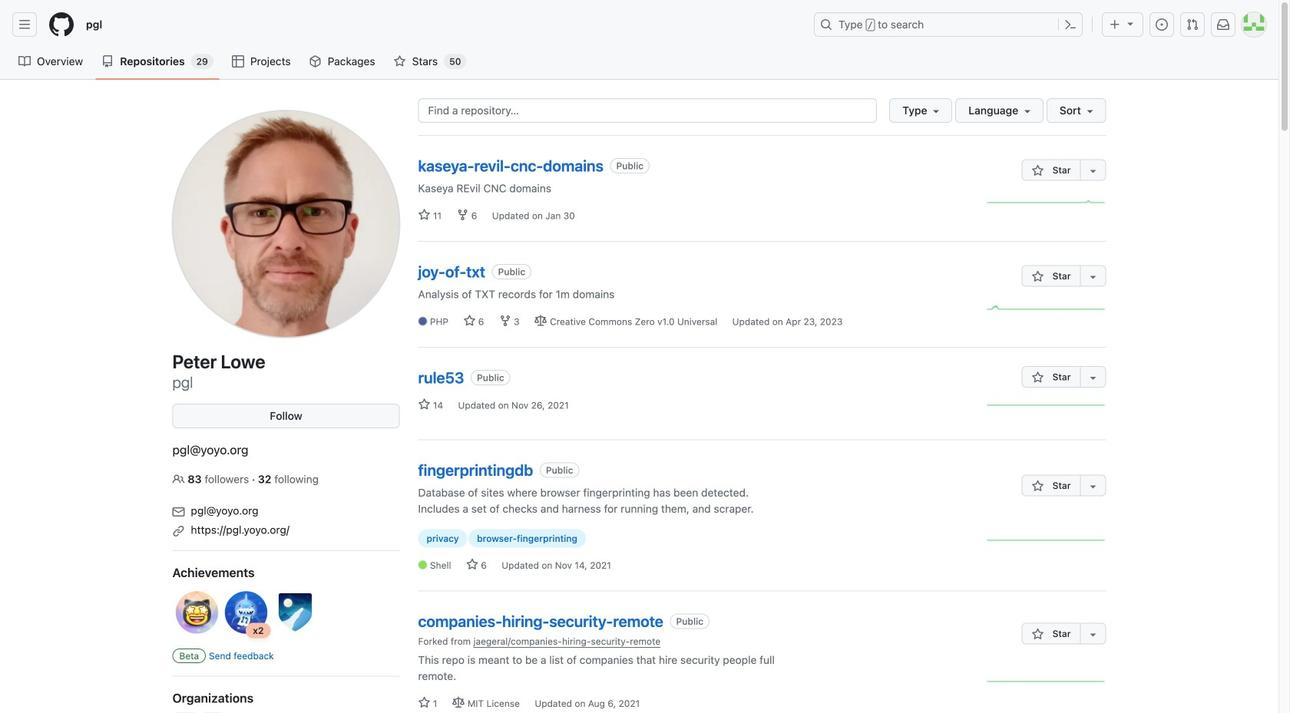 Task type: locate. For each thing, give the bounding box(es) containing it.
notifications image
[[1218, 18, 1230, 31]]

past year of activity image
[[988, 191, 1107, 214], [988, 297, 1107, 320], [988, 394, 1107, 417], [988, 529, 1107, 552], [988, 671, 1107, 694]]

2 past year of activity image from the top
[[988, 297, 1107, 320]]

1 vertical spatial fork image
[[499, 315, 512, 327]]

2 add this repository to a list image from the top
[[1088, 372, 1100, 384]]

3 past year of activity image from the top
[[988, 394, 1107, 417]]

0 horizontal spatial fork image
[[457, 209, 469, 221]]

add this repository to a list image
[[1088, 165, 1100, 177], [1088, 372, 1100, 384], [1088, 481, 1100, 493], [1088, 629, 1100, 641]]

star image
[[394, 55, 406, 68], [1032, 271, 1045, 283], [1032, 372, 1045, 384], [1032, 629, 1045, 641], [418, 697, 431, 710]]

Find a repository… search field
[[418, 98, 878, 123]]

1 past year of activity image from the top
[[988, 191, 1107, 214]]

issue opened image
[[1157, 18, 1169, 31]]

1 add this repository to a list image from the top
[[1088, 165, 1100, 177]]

0 vertical spatial fork image
[[457, 209, 469, 221]]

star image
[[1032, 165, 1045, 177], [418, 209, 431, 221], [464, 315, 476, 327], [418, 399, 431, 411], [1032, 481, 1045, 493], [466, 559, 479, 571]]

triangle down image
[[1125, 17, 1137, 30]]

plus image
[[1110, 18, 1122, 31]]

fork image
[[457, 209, 469, 221], [499, 315, 512, 327]]

4 add this repository to a list image from the top
[[1088, 629, 1100, 641]]

1 past year of activity element from the top
[[988, 191, 1107, 216]]

add this repository to a list image for third past year of activity "image" from the top
[[1088, 372, 1100, 384]]

5 past year of activity image from the top
[[988, 671, 1107, 694]]

view pgl's full-sized avatar image
[[173, 111, 400, 338]]

law image
[[535, 315, 547, 327]]

1 horizontal spatial fork image
[[499, 315, 512, 327]]

repo image
[[102, 55, 114, 68]]

email: pgl@yoyo.org image
[[173, 506, 185, 519]]

3 add this repository to a list image from the top
[[1088, 481, 1100, 493]]

past year of activity element
[[988, 191, 1107, 216], [988, 297, 1107, 322], [988, 394, 1107, 420], [988, 529, 1107, 555], [988, 671, 1107, 696]]

achievement: arctic code vault contributor image
[[271, 589, 320, 638]]



Task type: vqa. For each thing, say whether or not it's contained in the screenshot.
DateTimeField Cannot be set with Now() opened
no



Task type: describe. For each thing, give the bounding box(es) containing it.
link image
[[173, 526, 185, 538]]

achievement: pull shark image
[[222, 589, 271, 638]]

star image for third past year of activity "image" from the top
[[1032, 372, 1045, 384]]

achievement: starstruck image
[[173, 589, 222, 638]]

5 past year of activity element from the top
[[988, 671, 1107, 696]]

book image
[[18, 55, 31, 68]]

Repositories search field
[[418, 98, 1107, 123]]

add this repository to a list image for 5th past year of activity "image"
[[1088, 629, 1100, 641]]

homepage image
[[49, 12, 74, 37]]

command palette image
[[1065, 18, 1077, 31]]

people image
[[173, 474, 185, 486]]

4 past year of activity element from the top
[[988, 529, 1107, 555]]

git pull request image
[[1187, 18, 1200, 31]]

package image
[[309, 55, 322, 68]]

star image for 2nd past year of activity "image" from the top
[[1032, 271, 1045, 283]]

law image
[[452, 697, 465, 710]]

add this repository to a list image for 5th past year of activity "image" from the bottom
[[1088, 165, 1100, 177]]

3 past year of activity element from the top
[[988, 394, 1107, 420]]

feature release label: beta element
[[173, 649, 206, 664]]

star image for 5th past year of activity "image"
[[1032, 629, 1045, 641]]

table image
[[232, 55, 244, 68]]

add this repository to a list image
[[1088, 271, 1100, 283]]

add this repository to a list image for 4th past year of activity "image" from the top of the page
[[1088, 481, 1100, 493]]

4 past year of activity image from the top
[[988, 529, 1107, 552]]

Follow pgl submit
[[173, 404, 400, 429]]

email: pgl@yoyo.org element
[[173, 500, 400, 519]]

2 past year of activity element from the top
[[988, 297, 1107, 322]]



